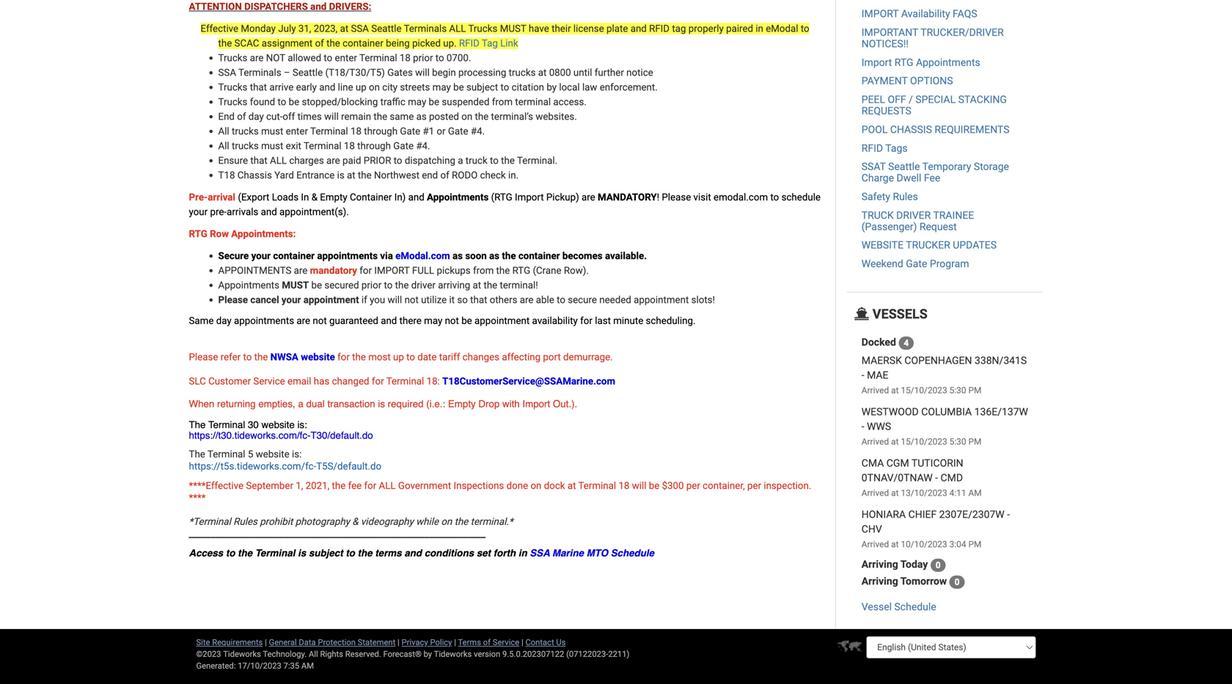 Task type: vqa. For each thing, say whether or not it's contained in the screenshot.


Task type: describe. For each thing, give the bounding box(es) containing it.
0 horizontal spatial enter
[[286, 125, 308, 137]]

- inside cma cgm tuticorin 0tnav / 0tnaw - cmd arrived at 13/10/2023 4:11 am
[[936, 472, 938, 484]]

/ inside import availability faqs important trucker/driver notices!! import rtg appointments payment options peel off / special stacking requests pool chassis requirements rfid tags ssat seattle temporary storage charge dwell fee safety rules truck driver trainee (passenger) request website trucker updates weekend gate program
[[909, 94, 913, 106]]

and right "terms"
[[405, 548, 422, 559]]

(07122023-
[[566, 649, 608, 659]]

2 horizontal spatial not
[[445, 315, 459, 327]]

2 vertical spatial trucks
[[232, 140, 259, 152]]

0tnav
[[862, 472, 894, 484]]

nwsa website link
[[270, 351, 335, 363]]

1 vertical spatial rfid
[[459, 37, 480, 49]]

faqs
[[953, 8, 978, 20]]

at left 0800
[[538, 67, 547, 79]]

0 horizontal spatial appointment
[[304, 294, 359, 306]]

terminal.
[[517, 155, 558, 167]]

rfid inside effective monday july 31, 2023, at ssa seattle terminals all trucks must have their license plate and rfid tag properly paired in emodal to the scac assignment of the container being picked up.
[[649, 23, 670, 34]]

to up begin
[[436, 52, 444, 64]]

truck
[[466, 155, 488, 167]]

1 horizontal spatial your
[[251, 250, 271, 262]]

prior inside secure your container appointments via emodal.com as soon as the container becomes available. appointments are mandatory for import full pickups from the rtg (crane row). appointments must be secured prior to the driver arriving at the terminal! please cancel your appointment if you will not utilize it so that others are able to secure needed appointment slots!
[[362, 280, 382, 291]]

truck
[[862, 209, 894, 221]]

the inside *terminal rules prohibit photography & videography while on the terminal.* ____________________________________________________________________
[[455, 516, 468, 528]]

marine
[[552, 548, 584, 559]]

18 up gates
[[400, 52, 411, 64]]

will inside ****effective september 1, 2021, the fee for all government inspections done on dock at terminal 18 will be $300 per container, per inspection. ****
[[632, 480, 647, 492]]

pm for 136e
[[969, 437, 982, 447]]

/ for honiara chief 2307e / 2307w
[[969, 509, 973, 521]]

the for https://t30.tideworks.com/fc-
[[189, 419, 206, 431]]

stacking
[[959, 94, 1007, 106]]

1 vertical spatial appointments
[[427, 191, 489, 203]]

driver
[[897, 209, 931, 221]]

0 horizontal spatial rtg
[[189, 228, 208, 240]]

0 vertical spatial that
[[250, 81, 267, 93]]

be up posted
[[429, 96, 440, 108]]

in inside effective monday july 31, 2023, at ssa seattle terminals all trucks must have their license plate and rfid tag properly paired in emodal to the scac assignment of the container being picked up.
[[756, 23, 764, 34]]

are right "pickup)"
[[582, 191, 596, 203]]

2 vertical spatial please
[[189, 351, 218, 363]]

to up you
[[384, 280, 393, 291]]

notices!!
[[862, 38, 909, 50]]

0 vertical spatial all
[[218, 125, 229, 137]]

link
[[500, 37, 518, 49]]

ssa inside trucks are not allowed to enter terminal 18 prior to 0700. ssa terminals – seattle (t18/t30/t5) gates will begin processing trucks at 0800 until further notice trucks that arrive early and line up on city streets may be subject to citation by local law enforcement. trucks found to be stopped/blocking traffic may be suspended from terminal access. end of day cut-off times will remain the same as posted on the terminal's websites. all trucks must enter terminal 18 through gate #1 or gate #4. all trucks must exit terminal 18 through gate #4. ensure that all charges are paid prior to dispatching a truck to the terminal. t18 chassis yard entrance is at the northwest end of rodo check in.
[[218, 67, 236, 79]]

*terminal rules prohibit photography & videography while on the terminal.* ____________________________________________________________________
[[189, 516, 513, 540]]

and up the 2023,
[[310, 1, 327, 12]]

all inside effective monday july 31, 2023, at ssa seattle terminals all trucks must have their license plate and rfid tag properly paired in emodal to the scac assignment of the container being picked up.
[[449, 23, 466, 34]]

empties,
[[259, 398, 295, 410]]

day inside trucks are not allowed to enter terminal 18 prior to 0700. ssa terminals – seattle (t18/t30/t5) gates will begin processing trucks at 0800 until further notice trucks that arrive early and line up on city streets may be subject to citation by local law enforcement. trucks found to be stopped/blocking traffic may be suspended from terminal access. end of day cut-off times will remain the same as posted on the terminal's websites. all trucks must enter terminal 18 through gate #1 or gate #4. all trucks must exit terminal 18 through gate #4. ensure that all charges are paid prior to dispatching a truck to the terminal. t18 chassis yard entrance is at the northwest end of rodo check in.
[[249, 111, 264, 123]]

1 | from the left
[[265, 638, 267, 647]]

0 horizontal spatial &
[[312, 191, 318, 203]]

city
[[382, 81, 398, 93]]

1 horizontal spatial appointment
[[475, 315, 530, 327]]

please inside secure your container appointments via emodal.com as soon as the container becomes available. appointments are mandatory for import full pickups from the rtg (crane row). appointments must be secured prior to the driver arriving at the terminal! please cancel your appointment if you will not utilize it so that others are able to secure needed appointment slots!
[[218, 294, 248, 306]]

dwell
[[897, 172, 922, 184]]

driver
[[411, 280, 436, 291]]

at down paid on the top of the page
[[347, 169, 356, 181]]

to right refer
[[243, 351, 252, 363]]

1 horizontal spatial enter
[[335, 52, 357, 64]]

row
[[210, 228, 229, 240]]

appointments inside import availability faqs important trucker/driver notices!! import rtg appointments payment options peel off / special stacking requests pool chassis requirements rfid tags ssat seattle temporary storage charge dwell fee safety rules truck driver trainee (passenger) request website trucker updates weekend gate program
[[916, 56, 981, 68]]

import rtg appointments link
[[862, 56, 981, 68]]

tag
[[672, 23, 686, 34]]

0tnaw
[[898, 472, 933, 484]]

rtg inside secure your container appointments via emodal.com as soon as the container becomes available. appointments are mandatory for import full pickups from the rtg (crane row). appointments must be secured prior to the driver arriving at the terminal! please cancel your appointment if you will not utilize it so that others are able to secure needed appointment slots!
[[513, 265, 531, 277]]

/ for westwood columbia 136e / 137w - wws arrived at 15/10/2023 5:30 pm
[[998, 406, 1002, 418]]

the inside ****effective september 1, 2021, the fee for all government inspections done on dock at terminal 18 will be $300 per container, per inspection. ****
[[332, 480, 346, 492]]

in)
[[394, 191, 406, 203]]

0 vertical spatial trucks
[[509, 67, 536, 79]]

rules inside *terminal rules prohibit photography & videography while on the terminal.* ____________________________________________________________________
[[233, 516, 257, 528]]

1 vertical spatial up
[[393, 351, 404, 363]]

needed
[[600, 294, 632, 306]]

2 per from the left
[[748, 480, 762, 492]]

charge
[[862, 172, 894, 184]]

must inside effective monday july 31, 2023, at ssa seattle terminals all trucks must have their license plate and rfid tag properly paired in emodal to the scac assignment of the container being picked up.
[[500, 23, 526, 34]]

am inside cma cgm tuticorin 0tnav / 0tnaw - cmd arrived at 13/10/2023 4:11 am
[[969, 488, 982, 498]]

cmd
[[941, 472, 963, 484]]

and inside the to schedule your pre-arrivals and appointment(s).
[[261, 206, 277, 218]]

inspections
[[454, 480, 504, 492]]

will up streets
[[415, 67, 430, 79]]

access to the terminal is subject to the terms and conditions set forth in ssa marine mto schedule
[[189, 548, 654, 559]]

to down ____________________________________________________________________
[[346, 548, 355, 559]]

2 horizontal spatial is
[[378, 398, 385, 410]]

& inside *terminal rules prohibit photography & videography while on the terminal.* ____________________________________________________________________
[[352, 516, 358, 528]]

citation
[[512, 81, 544, 93]]

be down so
[[462, 315, 472, 327]]

at inside the maersk copenhagen 338n / 341s - mae arrived at 15/10/2023 5:30 pm
[[891, 385, 899, 396]]

2 horizontal spatial appointment
[[634, 294, 689, 306]]

dual
[[306, 398, 325, 410]]

will down stopped/blocking
[[324, 111, 339, 123]]

1 vertical spatial #4.
[[416, 140, 430, 152]]

1 horizontal spatial as
[[453, 250, 463, 262]]

3 | from the left
[[454, 638, 456, 647]]

check
[[480, 169, 506, 181]]

the terminal 30 website is: https://t30.tideworks.com/fc-t30/default.do
[[189, 419, 373, 441]]

are down terminal!
[[520, 294, 534, 306]]

at inside cma cgm tuticorin 0tnav / 0tnaw - cmd arrived at 13/10/2023 4:11 am
[[891, 488, 899, 498]]

rights
[[320, 649, 343, 659]]

rules inside import availability faqs important trucker/driver notices!! import rtg appointments payment options peel off / special stacking requests pool chassis requirements rfid tags ssat seattle temporary storage charge dwell fee safety rules truck driver trainee (passenger) request website trucker updates weekend gate program
[[893, 191, 918, 203]]

peel off / special stacking requests link
[[862, 94, 1007, 117]]

are up nwsa website 'link'
[[297, 315, 310, 327]]

requirements
[[212, 638, 263, 647]]

pool chassis requirements link
[[862, 124, 1010, 136]]

terminal's
[[491, 111, 533, 123]]

dispatchers
[[244, 1, 308, 12]]

site
[[196, 638, 210, 647]]

(rtg
[[491, 191, 513, 203]]

to down "arrive"
[[278, 96, 286, 108]]

2 horizontal spatial your
[[282, 294, 301, 306]]

30
[[248, 419, 259, 431]]

soon
[[465, 250, 487, 262]]

2 arriving from the top
[[862, 576, 899, 588]]

0 horizontal spatial not
[[313, 315, 327, 327]]

–
[[284, 67, 290, 79]]

5
[[248, 449, 253, 460]]

honiara
[[862, 509, 906, 521]]

2 vertical spatial ssa
[[530, 548, 550, 559]]

1 vertical spatial schedule
[[895, 601, 937, 613]]

be up suspended
[[453, 81, 464, 93]]

emodal
[[766, 23, 799, 34]]

import availability faqs link
[[862, 8, 978, 20]]

website for the terminal 30 website is:
[[262, 419, 295, 431]]

import for pre-arrival (export loads in & empty container in) and appointments (rtg import pickup) are mandatory ! please visit
[[515, 191, 544, 203]]

streets
[[400, 81, 430, 93]]

plate
[[607, 23, 628, 34]]

trucks are not allowed to enter terminal 18 prior to 0700. ssa terminals – seattle (t18/t30/t5) gates will begin processing trucks at 0800 until further notice trucks that arrive early and line up on city streets may be subject to citation by local law enforcement. trucks found to be stopped/blocking traffic may be suspended from terminal access. end of day cut-off times will remain the same as posted on the terminal's websites. all trucks must enter terminal 18 through gate #1 or gate #4. all trucks must exit terminal 18 through gate #4. ensure that all charges are paid prior to dispatching a truck to the terminal. t18 chassis yard entrance is at the northwest end of rodo check in.
[[218, 52, 658, 181]]

fee
[[348, 480, 362, 492]]

terminal down the times
[[310, 125, 348, 137]]

in.
[[508, 169, 519, 181]]

to left citation
[[501, 81, 509, 93]]

from inside trucks are not allowed to enter terminal 18 prior to 0700. ssa terminals – seattle (t18/t30/t5) gates will begin processing trucks at 0800 until further notice trucks that arrive early and line up on city streets may be subject to citation by local law enforcement. trucks found to be stopped/blocking traffic may be suspended from terminal access. end of day cut-off times will remain the same as posted on the terminal's websites. all trucks must enter terminal 18 through gate #1 or gate #4. all trucks must exit terminal 18 through gate #4. ensure that all charges are paid prior to dispatching a truck to the terminal. t18 chassis yard entrance is at the northwest end of rodo check in.
[[492, 96, 513, 108]]

terminal inside the terminal 5 website is: https://t5s.tideworks.com/fc-t5s/default.do
[[208, 449, 245, 460]]

https://t30.tideworks.com/fc-t30/default.do link
[[189, 430, 373, 441]]

0 vertical spatial #4.
[[471, 125, 485, 137]]

0 horizontal spatial 0
[[936, 560, 941, 571]]

pickups
[[437, 265, 471, 277]]

wws
[[867, 421, 892, 433]]

the terminal 5 website is: https://t5s.tideworks.com/fc-t5s/default.do
[[189, 449, 382, 473]]

1 vertical spatial appointments
[[234, 315, 294, 327]]

1 per from the left
[[687, 480, 701, 492]]

gate inside import availability faqs important trucker/driver notices!! import rtg appointments payment options peel off / special stacking requests pool chassis requirements rfid tags ssat seattle temporary storage charge dwell fee safety rules truck driver trainee (passenger) request website trucker updates weekend gate program
[[906, 258, 928, 270]]

appointments inside secure your container appointments via emodal.com as soon as the container becomes available. appointments are mandatory for import full pickups from the rtg (crane row). appointments must be secured prior to the driver arriving at the terminal! please cancel your appointment if you will not utilize it so that others are able to secure needed appointment slots!
[[218, 280, 280, 291]]

being
[[386, 37, 410, 49]]

0 vertical spatial may
[[433, 81, 451, 93]]

via
[[380, 250, 393, 262]]

0 vertical spatial please
[[662, 191, 691, 203]]

pre-
[[210, 206, 227, 218]]

slc
[[189, 376, 206, 387]]

to right allowed
[[324, 52, 333, 64]]

must inside secure your container appointments via emodal.com as soon as the container becomes available. appointments are mandatory for import full pickups from the rtg (crane row). appointments must be secured prior to the driver arriving at the terminal! please cancel your appointment if you will not utilize it so that others are able to secure needed appointment slots!
[[282, 280, 309, 291]]

and inside trucks are not allowed to enter terminal 18 prior to 0700. ssa terminals – seattle (t18/t30/t5) gates will begin processing trucks at 0800 until further notice trucks that arrive early and line up on city streets may be subject to citation by local law enforcement. trucks found to be stopped/blocking traffic may be suspended from terminal access. end of day cut-off times will remain the same as posted on the terminal's websites. all trucks must enter terminal 18 through gate #1 or gate #4. all trucks must exit terminal 18 through gate #4. ensure that all charges are paid prior to dispatching a truck to the terminal. t18 chassis yard entrance is at the northwest end of rodo check in.
[[319, 81, 336, 93]]

as inside trucks are not allowed to enter terminal 18 prior to 0700. ssa terminals – seattle (t18/t30/t5) gates will begin processing trucks at 0800 until further notice trucks that arrive early and line up on city streets may be subject to citation by local law enforcement. trucks found to be stopped/blocking traffic may be suspended from terminal access. end of day cut-off times will remain the same as posted on the terminal's websites. all trucks must enter terminal 18 through gate #1 or gate #4. all trucks must exit terminal 18 through gate #4. ensure that all charges are paid prior to dispatching a truck to the terminal. t18 chassis yard entrance is at the northwest end of rodo check in.
[[416, 111, 427, 123]]

0 vertical spatial website
[[301, 351, 335, 363]]

secured
[[325, 280, 359, 291]]

it
[[449, 294, 455, 306]]

notice
[[627, 67, 654, 79]]

be up off
[[289, 96, 299, 108]]

you
[[370, 294, 385, 306]]

conditions
[[425, 548, 474, 559]]

required
[[388, 398, 424, 410]]

import for when returning empties, a dual transaction is required (i.e.: empty drop with import out.).
[[523, 398, 550, 410]]

to up check at the top left
[[490, 155, 499, 167]]

be inside ****effective september 1, 2021, the fee for all government inspections done on dock at terminal 18 will be $300 per container, per inspection. ****
[[649, 480, 660, 492]]

arrival
[[208, 191, 235, 203]]

terminals inside effective monday july 31, 2023, at ssa seattle terminals all trucks must have their license plate and rfid tag properly paired in emodal to the scac assignment of the container being picked up.
[[404, 23, 447, 34]]

1 vertical spatial trucks
[[232, 125, 259, 137]]

on down suspended
[[462, 111, 473, 123]]

all inside site requirements | general data protection statement | privacy policy | terms of service | contact us ©2023 tideworks technology. all rights reserved. forecast® by tideworks version 9.5.0.202307122 (07122023-2211) generated: 17/10/2023 7:35 am
[[309, 649, 318, 659]]

updates
[[953, 239, 997, 251]]

processing
[[459, 67, 507, 79]]

5:30 for columbia
[[950, 437, 967, 447]]

government
[[398, 480, 451, 492]]

temporary
[[923, 161, 972, 173]]

terminal down prohibit
[[255, 548, 295, 559]]

september
[[246, 480, 293, 492]]

13/10/2023
[[901, 488, 948, 498]]

- chv arrived at 10/10/2023 3:04 pm
[[862, 509, 1010, 550]]

local
[[559, 81, 580, 93]]

0 horizontal spatial is
[[298, 548, 306, 559]]

trucker
[[906, 239, 951, 251]]

arrived inside - chv arrived at 10/10/2023 3:04 pm
[[862, 539, 889, 550]]

2 vertical spatial may
[[424, 315, 443, 327]]

is inside trucks are not allowed to enter terminal 18 prior to 0700. ssa terminals – seattle (t18/t30/t5) gates will begin processing trucks at 0800 until further notice trucks that arrive early and line up on city streets may be subject to citation by local law enforcement. trucks found to be stopped/blocking traffic may be suspended from terminal access. end of day cut-off times will remain the same as posted on the terminal's websites. all trucks must enter terminal 18 through gate #1 or gate #4. all trucks must exit terminal 18 through gate #4. ensure that all charges are paid prior to dispatching a truck to the terminal. t18 chassis yard entrance is at the northwest end of rodo check in.
[[337, 169, 345, 181]]

©2023 tideworks
[[196, 649, 261, 659]]

1 vertical spatial 0
[[955, 577, 960, 587]]

up inside trucks are not allowed to enter terminal 18 prior to 0700. ssa terminals – seattle (t18/t30/t5) gates will begin processing trucks at 0800 until further notice trucks that arrive early and line up on city streets may be subject to citation by local law enforcement. trucks found to be stopped/blocking traffic may be suspended from terminal access. end of day cut-off times will remain the same as posted on the terminal's websites. all trucks must enter terminal 18 through gate #1 or gate #4. all trucks must exit terminal 18 through gate #4. ensure that all charges are paid prior to dispatching a truck to the terminal. t18 chassis yard entrance is at the northwest end of rodo check in.
[[356, 81, 367, 93]]

1 must from the top
[[261, 125, 283, 137]]

1 vertical spatial all
[[218, 140, 229, 152]]

secure
[[568, 294, 597, 306]]

terminal up required
[[386, 376, 424, 387]]

technology.
[[263, 649, 307, 659]]

2021,
[[306, 480, 330, 492]]

terminal down the being
[[359, 52, 397, 64]]

2 | from the left
[[398, 638, 400, 647]]

are left paid on the top of the page
[[326, 155, 340, 167]]

to right access
[[226, 548, 235, 559]]

times
[[298, 111, 322, 123]]

0 horizontal spatial day
[[216, 315, 232, 327]]

customer
[[208, 376, 251, 387]]

terminal up charges
[[304, 140, 342, 152]]

request
[[920, 221, 957, 233]]

rfid tags link
[[862, 142, 908, 154]]

be inside secure your container appointments via emodal.com as soon as the container becomes available. appointments are mandatory for import full pickups from the rtg (crane row). appointments must be secured prior to the driver arriving at the terminal! please cancel your appointment if you will not utilize it so that others are able to secure needed appointment slots!
[[311, 280, 322, 291]]

to right able
[[557, 294, 566, 306]]

appointments
[[218, 265, 292, 277]]

are left mandatory
[[294, 265, 308, 277]]

0 horizontal spatial container
[[273, 250, 315, 262]]

westwood columbia 136e / 137w - wws arrived at 15/10/2023 5:30 pm
[[862, 406, 1029, 447]]

docked 4
[[862, 336, 909, 348]]

5:30 for copenhagen
[[950, 385, 967, 396]]

1 vertical spatial a
[[298, 398, 304, 410]]

on left city
[[369, 81, 380, 93]]

access.
[[553, 96, 587, 108]]

to left date
[[407, 351, 415, 363]]

others
[[490, 294, 518, 306]]

pm inside - chv arrived at 10/10/2023 3:04 pm
[[969, 539, 982, 550]]

and right in)
[[408, 191, 425, 203]]



Task type: locate. For each thing, give the bounding box(es) containing it.
must down cut-
[[261, 125, 283, 137]]

is down photography
[[298, 548, 306, 559]]

important
[[862, 26, 919, 39]]

to up northwest
[[394, 155, 402, 167]]

must
[[500, 23, 526, 34], [282, 280, 309, 291]]

data
[[299, 638, 316, 647]]

rtg row appointments:
[[189, 228, 296, 240]]

1 vertical spatial may
[[408, 96, 426, 108]]

the inside the terminal 5 website is: https://t5s.tideworks.com/fc-t5s/default.do
[[189, 449, 205, 460]]

1 arrived from the top
[[862, 385, 889, 396]]

appointment down others
[[475, 315, 530, 327]]

1 horizontal spatial am
[[969, 488, 982, 498]]

docked
[[862, 336, 896, 348]]

terms
[[375, 548, 402, 559]]

1 horizontal spatial in
[[756, 23, 764, 34]]

ssa left marine
[[530, 548, 550, 559]]

not inside secure your container appointments via emodal.com as soon as the container becomes available. appointments are mandatory for import full pickups from the rtg (crane row). appointments must be secured prior to the driver arriving at the terminal! please cancel your appointment if you will not utilize it so that others are able to secure needed appointment slots!
[[405, 294, 419, 306]]

for inside secure your container appointments via emodal.com as soon as the container becomes available. appointments are mandatory for import full pickups from the rtg (crane row). appointments must be secured prior to the driver arriving at the terminal! please cancel your appointment if you will not utilize it so that others are able to secure needed appointment slots!
[[360, 265, 372, 277]]

rodo
[[452, 169, 478, 181]]

on
[[369, 81, 380, 93], [462, 111, 473, 123], [531, 480, 542, 492], [441, 516, 452, 528]]

1 vertical spatial website
[[262, 419, 295, 431]]

as right soon
[[489, 250, 500, 262]]

1 horizontal spatial per
[[748, 480, 762, 492]]

1 horizontal spatial day
[[249, 111, 264, 123]]

all up 'up.'
[[449, 23, 466, 34]]

15/10/2023 up columbia
[[901, 385, 948, 396]]

0 horizontal spatial empty
[[320, 191, 348, 203]]

1 horizontal spatial terminals
[[404, 23, 447, 34]]

cgm
[[887, 457, 910, 469]]

15/10/2023 inside the maersk copenhagen 338n / 341s - mae arrived at 15/10/2023 5:30 pm
[[901, 385, 948, 396]]

import down 't18customerservice@ssamarine.com' link
[[523, 398, 550, 410]]

pm
[[969, 385, 982, 396], [969, 437, 982, 447], [969, 539, 982, 550]]

1 vertical spatial 15/10/2023
[[901, 437, 948, 447]]

2 vertical spatial import
[[523, 398, 550, 410]]

rfid up 'ssat'
[[862, 142, 883, 154]]

same
[[189, 315, 214, 327]]

may down begin
[[433, 81, 451, 93]]

on inside ****effective september 1, 2021, the fee for all government inspections done on dock at terminal 18 will be $300 per container, per inspection. ****
[[531, 480, 542, 492]]

t5s/default.do
[[316, 461, 382, 473]]

5:30 up the tuticorin
[[950, 437, 967, 447]]

1 horizontal spatial schedule
[[895, 601, 937, 613]]

at inside effective monday july 31, 2023, at ssa seattle terminals all trucks must have their license plate and rfid tag properly paired in emodal to the scac assignment of the container being picked up.
[[340, 23, 349, 34]]

am inside site requirements | general data protection statement | privacy policy | terms of service | contact us ©2023 tideworks technology. all rights reserved. forecast® by tideworks version 9.5.0.202307122 (07122023-2211) generated: 17/10/2023 7:35 am
[[301, 661, 314, 671]]

1 vertical spatial that
[[250, 155, 268, 167]]

0 horizontal spatial schedule
[[611, 548, 654, 559]]

pool
[[862, 124, 888, 136]]

18 inside ****effective september 1, 2021, the fee for all government inspections done on dock at terminal 18 will be $300 per container, per inspection. ****
[[619, 480, 630, 492]]

picked
[[412, 37, 441, 49]]

- inside westwood columbia 136e / 137w - wws arrived at 15/10/2023 5:30 pm
[[862, 421, 865, 433]]

refer
[[221, 351, 241, 363]]

a inside trucks are not allowed to enter terminal 18 prior to 0700. ssa terminals – seattle (t18/t30/t5) gates will begin processing trucks at 0800 until further notice trucks that arrive early and line up on city streets may be subject to citation by local law enforcement. trucks found to be stopped/blocking traffic may be suspended from terminal access. end of day cut-off times will remain the same as posted on the terminal's websites. all trucks must enter terminal 18 through gate #1 or gate #4. all trucks must exit terminal 18 through gate #4. ensure that all charges are paid prior to dispatching a truck to the terminal. t18 chassis yard entrance is at the northwest end of rodo check in.
[[458, 155, 463, 167]]

end
[[422, 169, 438, 181]]

subject inside trucks are not allowed to enter terminal 18 prior to 0700. ssa terminals – seattle (t18/t30/t5) gates will begin processing trucks at 0800 until further notice trucks that arrive early and line up on city streets may be subject to citation by local law enforcement. trucks found to be stopped/blocking traffic may be suspended from terminal access. end of day cut-off times will remain the same as posted on the terminal's websites. all trucks must enter terminal 18 through gate #1 or gate #4. all trucks must exit terminal 18 through gate #4. ensure that all charges are paid prior to dispatching a truck to the terminal. t18 chassis yard entrance is at the northwest end of rodo check in.
[[467, 81, 498, 93]]

#4. down #1
[[416, 140, 430, 152]]

remain
[[341, 111, 371, 123]]

terminal inside the terminal 30 website is: https://t30.tideworks.com/fc-t30/default.do
[[208, 419, 245, 431]]

18 down remain
[[351, 125, 362, 137]]

2 horizontal spatial rfid
[[862, 142, 883, 154]]

&
[[312, 191, 318, 203], [352, 516, 358, 528]]

0 horizontal spatial seattle
[[293, 67, 323, 79]]

all inside trucks are not allowed to enter terminal 18 prior to 0700. ssa terminals – seattle (t18/t30/t5) gates will begin processing trucks at 0800 until further notice trucks that arrive early and line up on city streets may be subject to citation by local law enforcement. trucks found to be stopped/blocking traffic may be suspended from terminal access. end of day cut-off times will remain the same as posted on the terminal's websites. all trucks must enter terminal 18 through gate #1 or gate #4. all trucks must exit terminal 18 through gate #4. ensure that all charges are paid prior to dispatching a truck to the terminal. t18 chassis yard entrance is at the northwest end of rodo check in.
[[270, 155, 287, 167]]

that inside secure your container appointments via emodal.com as soon as the container becomes available. appointments are mandatory for import full pickups from the rtg (crane row). appointments must be secured prior to the driver arriving at the terminal! please cancel your appointment if you will not utilize it so that others are able to secure needed appointment slots!
[[470, 294, 487, 306]]

0 vertical spatial the
[[189, 419, 206, 431]]

service inside site requirements | general data protection statement | privacy policy | terms of service | contact us ©2023 tideworks technology. all rights reserved. forecast® by tideworks version 9.5.0.202307122 (07122023-2211) generated: 17/10/2023 7:35 am
[[493, 638, 520, 647]]

1 horizontal spatial empty
[[448, 398, 476, 410]]

1 horizontal spatial 0
[[955, 577, 960, 587]]

trucks
[[468, 23, 498, 34], [218, 52, 248, 64], [218, 81, 248, 93], [218, 96, 248, 108]]

1 arriving from the top
[[862, 559, 899, 571]]

1 horizontal spatial is
[[337, 169, 345, 181]]

when returning empties, a dual transaction is required (i.e.: empty drop with import out.).
[[189, 398, 578, 410]]

2 vertical spatial appointments
[[218, 280, 280, 291]]

1 vertical spatial please
[[218, 294, 248, 306]]

0 vertical spatial empty
[[320, 191, 348, 203]]

2 must from the top
[[261, 140, 283, 152]]

1 horizontal spatial rtg
[[513, 265, 531, 277]]

1 horizontal spatial by
[[547, 81, 557, 93]]

ssa inside effective monday july 31, 2023, at ssa seattle terminals all trucks must have their license plate and rfid tag properly paired in emodal to the scac assignment of the container being picked up.
[[351, 23, 369, 34]]

is: for the terminal 5 website is:
[[292, 449, 302, 460]]

0 vertical spatial in
[[756, 23, 764, 34]]

on inside *terminal rules prohibit photography & videography while on the terminal.* ____________________________________________________________________
[[441, 516, 452, 528]]

for for government
[[364, 480, 377, 492]]

0 horizontal spatial import
[[374, 265, 410, 277]]

for left last at top
[[580, 315, 593, 327]]

- left mae
[[862, 369, 865, 381]]

arrived down mae
[[862, 385, 889, 396]]

please right !
[[662, 191, 691, 203]]

15/10/2023 for copenhagen
[[901, 385, 948, 396]]

website
[[301, 351, 335, 363], [262, 419, 295, 431], [256, 449, 290, 460]]

****effective
[[189, 480, 244, 492]]

terms of service link
[[458, 638, 520, 647]]

will inside secure your container appointments via emodal.com as soon as the container becomes available. appointments are mandatory for import full pickups from the rtg (crane row). appointments must be secured prior to the driver arriving at the terminal! please cancel your appointment if you will not utilize it so that others are able to secure needed appointment slots!
[[388, 294, 402, 306]]

0 horizontal spatial must
[[282, 280, 309, 291]]

contact
[[526, 638, 554, 647]]

0 horizontal spatial per
[[687, 480, 701, 492]]

is: for the terminal 30 website is:
[[297, 419, 307, 431]]

import inside secure your container appointments via emodal.com as soon as the container becomes available. appointments are mandatory for import full pickups from the rtg (crane row). appointments must be secured prior to the driver arriving at the terminal! please cancel your appointment if you will not utilize it so that others are able to secure needed appointment slots!
[[374, 265, 410, 277]]

rfid
[[649, 23, 670, 34], [459, 37, 480, 49], [862, 142, 883, 154]]

enter up (t18/t30/t5)
[[335, 52, 357, 64]]

1 horizontal spatial container
[[343, 37, 384, 49]]

terminal left "5"
[[208, 449, 245, 460]]

1 horizontal spatial service
[[493, 638, 520, 647]]

arrived inside cma cgm tuticorin 0tnav / 0tnaw - cmd arrived at 13/10/2023 4:11 am
[[862, 488, 889, 498]]

service
[[253, 376, 285, 387], [493, 638, 520, 647]]

18 up paid on the top of the page
[[344, 140, 355, 152]]

2 vertical spatial your
[[282, 294, 301, 306]]

prior inside trucks are not allowed to enter terminal 18 prior to 0700. ssa terminals – seattle (t18/t30/t5) gates will begin processing trucks at 0800 until further notice trucks that arrive early and line up on city streets may be subject to citation by local law enforcement. trucks found to be stopped/blocking traffic may be suspended from terminal access. end of day cut-off times will remain the same as posted on the terminal's websites. all trucks must enter terminal 18 through gate #1 or gate #4. all trucks must exit terminal 18 through gate #4. ensure that all charges are paid prior to dispatching a truck to the terminal. t18 chassis yard entrance is at the northwest end of rodo check in.
[[413, 52, 433, 64]]

2 horizontal spatial all
[[449, 23, 466, 34]]

terminals inside trucks are not allowed to enter terminal 18 prior to 0700. ssa terminals – seattle (t18/t30/t5) gates will begin processing trucks at 0800 until further notice trucks that arrive early and line up on city streets may be subject to citation by local law enforcement. trucks found to be stopped/blocking traffic may be suspended from terminal access. end of day cut-off times will remain the same as posted on the terminal's websites. all trucks must enter terminal 18 through gate #1 or gate #4. all trucks must exit terminal 18 through gate #4. ensure that all charges are paid prior to dispatching a truck to the terminal. t18 chassis yard entrance is at the northwest end of rodo check in.
[[238, 67, 281, 79]]

0 vertical spatial 0
[[936, 560, 941, 571]]

import inside import availability faqs important trucker/driver notices!! import rtg appointments payment options peel off / special stacking requests pool chassis requirements rfid tags ssat seattle temporary storage charge dwell fee safety rules truck driver trainee (passenger) request website trucker updates weekend gate program
[[862, 8, 899, 20]]

1 the from the top
[[189, 419, 206, 431]]

for for 18:
[[372, 376, 384, 387]]

1 vertical spatial the
[[189, 449, 205, 460]]

must up link
[[500, 23, 526, 34]]

0 vertical spatial from
[[492, 96, 513, 108]]

arrivals
[[227, 206, 258, 218]]

seattle up early
[[293, 67, 323, 79]]

day
[[249, 111, 264, 123], [216, 315, 232, 327]]

2 vertical spatial rtg
[[513, 265, 531, 277]]

website up "https://t5s.tideworks.com/fc-t5s/default.do" "link"
[[256, 449, 290, 460]]

through down same
[[364, 125, 398, 137]]

at inside secure your container appointments via emodal.com as soon as the container becomes available. appointments are mandatory for import full pickups from the rtg (crane row). appointments must be secured prior to the driver arriving at the terminal! please cancel your appointment if you will not utilize it so that others are able to secure needed appointment slots!
[[473, 280, 481, 291]]

prior up you
[[362, 280, 382, 291]]

arrived down chv
[[862, 539, 889, 550]]

to
[[801, 23, 810, 34], [324, 52, 333, 64], [436, 52, 444, 64], [501, 81, 509, 93], [278, 96, 286, 108], [394, 155, 402, 167], [490, 155, 499, 167], [771, 191, 779, 203], [384, 280, 393, 291], [557, 294, 566, 306], [243, 351, 252, 363], [407, 351, 415, 363], [226, 548, 235, 559], [346, 548, 355, 559]]

ssa marine mto schedule link
[[530, 548, 654, 559]]

15/10/2023 for columbia
[[901, 437, 948, 447]]

0 horizontal spatial #4.
[[416, 140, 430, 152]]

0 up tomorrow
[[936, 560, 941, 571]]

| up tideworks
[[454, 638, 456, 647]]

https://t30.tideworks.com/fc-
[[189, 430, 311, 441]]

2 vertical spatial all
[[309, 649, 318, 659]]

0 vertical spatial day
[[249, 111, 264, 123]]

and left line
[[319, 81, 336, 93]]

0 horizontal spatial service
[[253, 376, 285, 387]]

1 vertical spatial &
[[352, 516, 358, 528]]

at inside ****effective september 1, 2021, the fee for all government inspections done on dock at terminal 18 will be $300 per container, per inspection. ****
[[568, 480, 576, 492]]

0 horizontal spatial by
[[424, 649, 432, 659]]

2 vertical spatial seattle
[[889, 161, 920, 173]]

1 horizontal spatial up
[[393, 351, 404, 363]]

1 vertical spatial ssa
[[218, 67, 236, 79]]

license
[[574, 23, 604, 34]]

0 vertical spatial service
[[253, 376, 285, 387]]

1 5:30 from the top
[[950, 385, 967, 396]]

cma
[[862, 457, 884, 469]]

for right fee
[[364, 480, 377, 492]]

/ for maersk copenhagen 338n / 341s - mae arrived at 15/10/2023 5:30 pm
[[1000, 355, 1004, 367]]

maersk copenhagen 338n / 341s - mae arrived at 15/10/2023 5:30 pm
[[862, 355, 1027, 396]]

pm inside the maersk copenhagen 338n / 341s - mae arrived at 15/10/2023 5:30 pm
[[969, 385, 982, 396]]

9.5.0.202307122
[[503, 649, 564, 659]]

of inside site requirements | general data protection statement | privacy policy | terms of service | contact us ©2023 tideworks technology. all rights reserved. forecast® by tideworks version 9.5.0.202307122 (07122023-2211) generated: 17/10/2023 7:35 am
[[483, 638, 491, 647]]

while
[[416, 516, 439, 528]]

arriving
[[862, 559, 899, 571], [862, 576, 899, 588]]

& up ____________________________________________________________________
[[352, 516, 358, 528]]

0 horizontal spatial appointments
[[218, 280, 280, 291]]

2 15/10/2023 from the top
[[901, 437, 948, 447]]

rfid left tag
[[649, 23, 670, 34]]

website inside the terminal 30 website is: https://t30.tideworks.com/fc-t30/default.do
[[262, 419, 295, 431]]

2 arrived from the top
[[862, 437, 889, 447]]

paid
[[343, 155, 361, 167]]

1 vertical spatial subject
[[309, 548, 343, 559]]

at inside westwood columbia 136e / 137w - wws arrived at 15/10/2023 5:30 pm
[[891, 437, 899, 447]]

for
[[360, 265, 372, 277], [580, 315, 593, 327], [338, 351, 350, 363], [372, 376, 384, 387], [364, 480, 377, 492]]

5:30 inside the maersk copenhagen 338n / 341s - mae arrived at 15/10/2023 5:30 pm
[[950, 385, 967, 396]]

all inside ****effective september 1, 2021, the fee for all government inspections done on dock at terminal 18 will be $300 per container, per inspection. ****
[[379, 480, 396, 492]]

and inside effective monday july 31, 2023, at ssa seattle terminals all trucks must have their license plate and rfid tag properly paired in emodal to the scac assignment of the container being picked up.
[[631, 23, 647, 34]]

/ inside cma cgm tuticorin 0tnav / 0tnaw - cmd arrived at 13/10/2023 4:11 am
[[894, 472, 898, 484]]

arriving today 0 arriving tomorrow 0
[[862, 559, 960, 588]]

of inside effective monday july 31, 2023, at ssa seattle terminals all trucks must have their license plate and rfid tag properly paired in emodal to the scac assignment of the container being picked up.
[[315, 37, 324, 49]]

subject down processing
[[467, 81, 498, 93]]

appointment(s).
[[280, 206, 349, 218]]

0 vertical spatial through
[[364, 125, 398, 137]]

1 horizontal spatial subject
[[467, 81, 498, 93]]

container inside effective monday july 31, 2023, at ssa seattle terminals all trucks must have their license plate and rfid tag properly paired in emodal to the scac assignment of the container being picked up.
[[343, 37, 384, 49]]

0 horizontal spatial am
[[301, 661, 314, 671]]

/ inside westwood columbia 136e / 137w - wws arrived at 15/10/2023 5:30 pm
[[998, 406, 1002, 418]]

2 horizontal spatial container
[[519, 250, 560, 262]]

up right most
[[393, 351, 404, 363]]

pm down 136e
[[969, 437, 982, 447]]

terminal
[[359, 52, 397, 64], [310, 125, 348, 137], [304, 140, 342, 152], [386, 376, 424, 387], [208, 419, 245, 431], [208, 449, 245, 460], [578, 480, 616, 492], [255, 548, 295, 559]]

0 vertical spatial is:
[[297, 419, 307, 431]]

1 vertical spatial terminals
[[238, 67, 281, 79]]

is: up "https://t5s.tideworks.com/fc-t5s/default.do" "link"
[[292, 449, 302, 460]]

0 vertical spatial 15/10/2023
[[901, 385, 948, 396]]

through
[[364, 125, 398, 137], [357, 140, 391, 152]]

!
[[657, 191, 660, 203]]

0 vertical spatial by
[[547, 81, 557, 93]]

0 vertical spatial rfid
[[649, 23, 670, 34]]

pm for 338n
[[969, 385, 982, 396]]

- inside - chv arrived at 10/10/2023 3:04 pm
[[1007, 509, 1010, 521]]

please left the "cancel"
[[218, 294, 248, 306]]

5:30 inside westwood columbia 136e / 137w - wws arrived at 15/10/2023 5:30 pm
[[950, 437, 967, 447]]

same
[[390, 111, 414, 123]]

seattle
[[371, 23, 402, 34], [293, 67, 323, 79], [889, 161, 920, 173]]

from down soon
[[473, 265, 494, 277]]

seattle inside trucks are not allowed to enter terminal 18 prior to 0700. ssa terminals – seattle (t18/t30/t5) gates will begin processing trucks at 0800 until further notice trucks that arrive early and line up on city streets may be subject to citation by local law enforcement. trucks found to be stopped/blocking traffic may be suspended from terminal access. end of day cut-off times will remain the same as posted on the terminal's websites. all trucks must enter terminal 18 through gate #1 or gate #4. all trucks must exit terminal 18 through gate #4. ensure that all charges are paid prior to dispatching a truck to the terminal. t18 chassis yard entrance is at the northwest end of rodo check in.
[[293, 67, 323, 79]]

seattle up the being
[[371, 23, 402, 34]]

pre-arrival (export loads in & empty container in) and appointments (rtg import pickup) are mandatory ! please visit
[[189, 191, 711, 203]]

2 vertical spatial website
[[256, 449, 290, 460]]

1 vertical spatial service
[[493, 638, 520, 647]]

by inside site requirements | general data protection statement | privacy policy | terms of service | contact us ©2023 tideworks technology. all rights reserved. forecast® by tideworks version 9.5.0.202307122 (07122023-2211) generated: 17/10/2023 7:35 am
[[424, 649, 432, 659]]

3 arrived from the top
[[862, 488, 889, 498]]

privacy policy link
[[402, 638, 452, 647]]

0 vertical spatial 5:30
[[950, 385, 967, 396]]

your right the "cancel"
[[282, 294, 301, 306]]

to inside the to schedule your pre-arrivals and appointment(s).
[[771, 191, 779, 203]]

#4. up truck
[[471, 125, 485, 137]]

empty right (i.e.:
[[448, 398, 476, 410]]

is: down the dual
[[297, 419, 307, 431]]

0 vertical spatial &
[[312, 191, 318, 203]]

up right line
[[356, 81, 367, 93]]

to inside effective monday july 31, 2023, at ssa seattle terminals all trucks must have their license plate and rfid tag properly paired in emodal to the scac assignment of the container being picked up.
[[801, 23, 810, 34]]

0 right tomorrow
[[955, 577, 960, 587]]

0 horizontal spatial your
[[189, 206, 208, 218]]

0 horizontal spatial as
[[416, 111, 427, 123]]

their
[[552, 23, 571, 34]]

schedule
[[611, 548, 654, 559], [895, 601, 937, 613]]

terminal inside ****effective september 1, 2021, the fee for all government inspections done on dock at terminal 18 will be $300 per container, per inspection. ****
[[578, 480, 616, 492]]

0 horizontal spatial in
[[519, 548, 527, 559]]

trucks inside effective monday july 31, 2023, at ssa seattle terminals all trucks must have their license plate and rfid tag properly paired in emodal to the scac assignment of the container being picked up.
[[468, 23, 498, 34]]

arrived inside the maersk copenhagen 338n / 341s - mae arrived at 15/10/2023 5:30 pm
[[862, 385, 889, 396]]

by inside trucks are not allowed to enter terminal 18 prior to 0700. ssa terminals – seattle (t18/t30/t5) gates will begin processing trucks at 0800 until further notice trucks that arrive early and line up on city streets may be subject to citation by local law enforcement. trucks found to be stopped/blocking traffic may be suspended from terminal access. end of day cut-off times will remain the same as posted on the terminal's websites. all trucks must enter terminal 18 through gate #1 or gate #4. all trucks must exit terminal 18 through gate #4. ensure that all charges are paid prior to dispatching a truck to the terminal. t18 chassis yard entrance is at the northwest end of rodo check in.
[[547, 81, 557, 93]]

website
[[862, 239, 904, 251]]

arrived down the wws
[[862, 437, 889, 447]]

import up "important"
[[862, 8, 899, 20]]

from inside secure your container appointments via emodal.com as soon as the container becomes available. appointments are mandatory for import full pickups from the rtg (crane row). appointments must be secured prior to the driver arriving at the terminal! please cancel your appointment if you will not utilize it so that others are able to secure needed appointment slots!
[[473, 265, 494, 277]]

2 5:30 from the top
[[950, 437, 967, 447]]

schedule
[[782, 191, 821, 203]]

that up "chassis"
[[250, 155, 268, 167]]

rtg up terminal!
[[513, 265, 531, 277]]

1 vertical spatial is:
[[292, 449, 302, 460]]

ssa down drivers:
[[351, 23, 369, 34]]

the inside the terminal 30 website is: https://t30.tideworks.com/fc-t30/default.do
[[189, 419, 206, 431]]

1 horizontal spatial ssa
[[351, 23, 369, 34]]

mandatory
[[310, 265, 357, 277]]

not down driver
[[405, 294, 419, 306]]

westwood
[[862, 406, 919, 418]]

0 vertical spatial must
[[261, 125, 283, 137]]

options
[[911, 75, 953, 87]]

will right you
[[388, 294, 402, 306]]

15/10/2023 inside westwood columbia 136e / 137w - wws arrived at 15/10/2023 5:30 pm
[[901, 437, 948, 447]]

available.
[[605, 250, 647, 262]]

pm inside westwood columbia 136e / 137w - wws arrived at 15/10/2023 5:30 pm
[[969, 437, 982, 447]]

your down pre-
[[189, 206, 208, 218]]

1 horizontal spatial rules
[[893, 191, 918, 203]]

the for https://t5s.tideworks.com/fc-
[[189, 449, 205, 460]]

1 vertical spatial must
[[261, 140, 283, 152]]

- inside the maersk copenhagen 338n / 341s - mae arrived at 15/10/2023 5:30 pm
[[862, 369, 865, 381]]

ship image
[[855, 307, 870, 321]]

becomes
[[563, 250, 603, 262]]

/ inside the maersk copenhagen 338n / 341s - mae arrived at 15/10/2023 5:30 pm
[[1000, 355, 1004, 367]]

nwsa
[[270, 351, 299, 363]]

4 | from the left
[[522, 638, 524, 647]]

at down 0tnav
[[891, 488, 899, 498]]

- down the tuticorin
[[936, 472, 938, 484]]

ssat
[[862, 161, 886, 173]]

prior
[[413, 52, 433, 64], [362, 280, 382, 291]]

2 horizontal spatial appointments
[[916, 56, 981, 68]]

please up slc
[[189, 351, 218, 363]]

1 vertical spatial through
[[357, 140, 391, 152]]

to right "emodal"
[[801, 23, 810, 34]]

today
[[901, 559, 928, 571]]

terminal right dock
[[578, 480, 616, 492]]

traffic
[[380, 96, 406, 108]]

a up rodo
[[458, 155, 463, 167]]

for up if
[[360, 265, 372, 277]]

rules left prohibit
[[233, 516, 257, 528]]

am right 4:11
[[969, 488, 982, 498]]

import inside import availability faqs important trucker/driver notices!! import rtg appointments payment options peel off / special stacking requests pool chassis requirements rfid tags ssat seattle temporary storage charge dwell fee safety rules truck driver trainee (passenger) request website trucker updates weekend gate program
[[862, 56, 892, 68]]

seattle inside effective monday july 31, 2023, at ssa seattle terminals all trucks must have their license plate and rfid tag properly paired in emodal to the scac assignment of the container being picked up.
[[371, 23, 402, 34]]

slc customer service email has changed for terminal 18:
[[189, 376, 442, 387]]

full
[[412, 265, 434, 277]]

in right forth
[[519, 548, 527, 559]]

rtg left row
[[189, 228, 208, 240]]

your inside the to schedule your pre-arrivals and appointment(s).
[[189, 206, 208, 218]]

columbia
[[922, 406, 972, 418]]

early
[[296, 81, 317, 93]]

4
[[904, 338, 909, 348]]

at left the 10/10/2023
[[891, 539, 899, 550]]

and right plate
[[631, 23, 647, 34]]

3 pm from the top
[[969, 539, 982, 550]]

and down the (export
[[261, 206, 277, 218]]

seattle inside import availability faqs important trucker/driver notices!! import rtg appointments payment options peel off / special stacking requests pool chassis requirements rfid tags ssat seattle temporary storage charge dwell fee safety rules truck driver trainee (passenger) request website trucker updates weekend gate program
[[889, 161, 920, 173]]

2 the from the top
[[189, 449, 205, 460]]

2 vertical spatial rfid
[[862, 142, 883, 154]]

prior down picked
[[413, 52, 433, 64]]

rtg inside import availability faqs important trucker/driver notices!! import rtg appointments payment options peel off / special stacking requests pool chassis requirements rfid tags ssat seattle temporary storage charge dwell fee safety rules truck driver trainee (passenger) request website trucker updates weekend gate program
[[895, 56, 914, 68]]

import up payment
[[862, 56, 892, 68]]

appointments inside secure your container appointments via emodal.com as soon as the container becomes available. appointments are mandatory for import full pickups from the rtg (crane row). appointments must be secured prior to the driver arriving at the terminal! please cancel your appointment if you will not utilize it so that others are able to secure needed appointment slots!
[[317, 250, 378, 262]]

general
[[269, 638, 297, 647]]

rfid inside import availability faqs important trucker/driver notices!! import rtg appointments payment options peel off / special stacking requests pool chassis requirements rfid tags ssat seattle temporary storage charge dwell fee safety rules truck driver trainee (passenger) request website trucker updates weekend gate program
[[862, 142, 883, 154]]

website inside the terminal 5 website is: https://t5s.tideworks.com/fc-t5s/default.do
[[256, 449, 290, 460]]

is left required
[[378, 398, 385, 410]]

for for most
[[338, 351, 350, 363]]

are down scac
[[250, 52, 264, 64]]

0 vertical spatial a
[[458, 155, 463, 167]]

trucks up ensure
[[232, 140, 259, 152]]

4 arrived from the top
[[862, 539, 889, 550]]

photography
[[295, 516, 350, 528]]

per right container,
[[748, 480, 762, 492]]

all right fee
[[379, 480, 396, 492]]

general data protection statement link
[[269, 638, 396, 647]]

trainee
[[934, 209, 975, 221]]

on left dock
[[531, 480, 542, 492]]

1 15/10/2023 from the top
[[901, 385, 948, 396]]

must down appointments
[[282, 280, 309, 291]]

15/10/2023
[[901, 385, 948, 396], [901, 437, 948, 447]]

is: inside the terminal 5 website is: https://t5s.tideworks.com/fc-t5s/default.do
[[292, 449, 302, 460]]

0
[[936, 560, 941, 571], [955, 577, 960, 587]]

terminals down not
[[238, 67, 281, 79]]

terminal down returning
[[208, 419, 245, 431]]

1 vertical spatial rules
[[233, 516, 257, 528]]

1 pm from the top
[[969, 385, 982, 396]]

paired
[[726, 23, 754, 34]]

#1
[[423, 125, 434, 137]]

1 vertical spatial prior
[[362, 280, 382, 291]]

import down in.
[[515, 191, 544, 203]]

tariff
[[439, 351, 460, 363]]

service up version
[[493, 638, 520, 647]]

at up cgm at bottom right
[[891, 437, 899, 447]]

0 vertical spatial must
[[500, 23, 526, 34]]

2 pm from the top
[[969, 437, 982, 447]]

1 vertical spatial empty
[[448, 398, 476, 410]]

trucks up citation
[[509, 67, 536, 79]]

with
[[503, 398, 520, 410]]

container
[[343, 37, 384, 49], [273, 250, 315, 262], [519, 250, 560, 262]]

is: inside the terminal 30 website is: https://t30.tideworks.com/fc-t30/default.do
[[297, 419, 307, 431]]

at inside - chv arrived at 10/10/2023 3:04 pm
[[891, 539, 899, 550]]

appointments down appointments
[[218, 280, 280, 291]]

per right $300
[[687, 480, 701, 492]]

1 vertical spatial all
[[270, 155, 287, 167]]

at
[[340, 23, 349, 34], [538, 67, 547, 79], [347, 169, 356, 181], [473, 280, 481, 291], [891, 385, 899, 396], [891, 437, 899, 447], [568, 480, 576, 492], [891, 488, 899, 498], [891, 539, 899, 550]]

1 vertical spatial seattle
[[293, 67, 323, 79]]

website for the terminal 5 website is:
[[256, 449, 290, 460]]

2 vertical spatial pm
[[969, 539, 982, 550]]

0 horizontal spatial a
[[298, 398, 304, 410]]

for up when returning empties, a dual transaction is required (i.e.: empty drop with import out.).
[[372, 376, 384, 387]]

please refer to the nwsa website for the most up to date tariff changes affecting port demurrage.
[[189, 351, 613, 363]]

at right arriving
[[473, 280, 481, 291]]

drop
[[479, 398, 500, 410]]

2 horizontal spatial as
[[489, 250, 500, 262]]

that right so
[[470, 294, 487, 306]]

0 vertical spatial your
[[189, 206, 208, 218]]

arrived inside westwood columbia 136e / 137w - wws arrived at 15/10/2023 5:30 pm
[[862, 437, 889, 447]]



